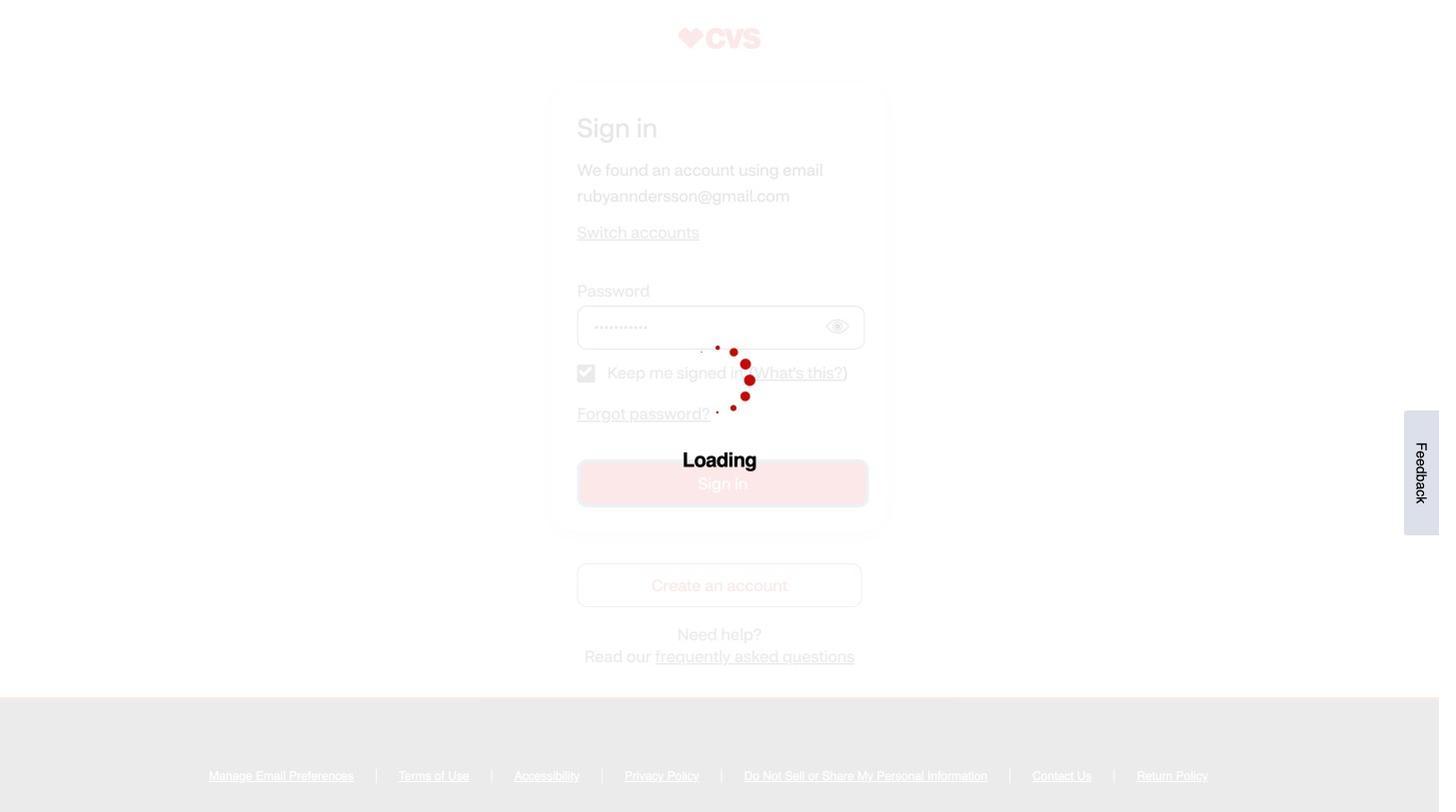 Task type: describe. For each thing, give the bounding box(es) containing it.
Show Password image field
[[826, 318, 850, 334]]



Task type: vqa. For each thing, say whether or not it's contained in the screenshot.
Password, edit, password must be 8 to 64 characters, password must include at least 1 number and 1 letter, password can't be your username or easily guessed words, like "password. PASSWORD FIELD at top
yes



Task type: locate. For each thing, give the bounding box(es) containing it.
footer
[[0, 698, 1439, 812]]

Password, edit, password must be 8 to 64 characters, password must include at least 1 number and 1 letter, password can't be your username or easily guessed words, like "password. password field
[[577, 306, 865, 350]]



